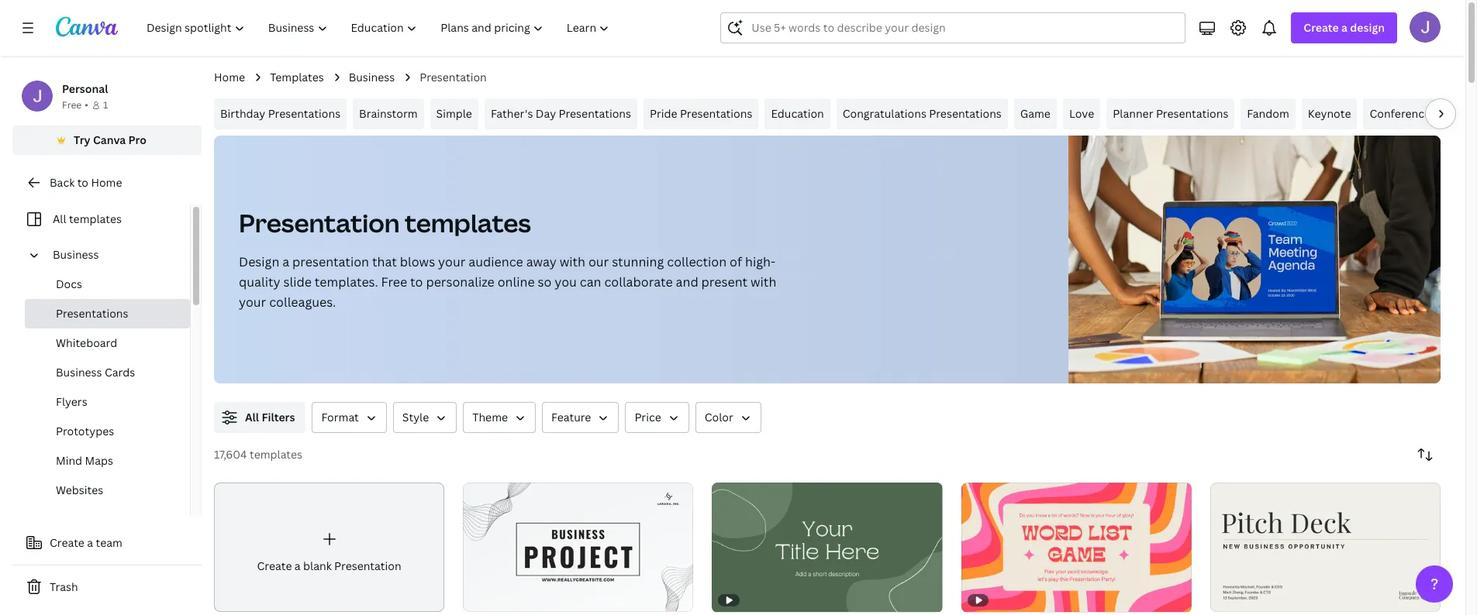 Task type: locate. For each thing, give the bounding box(es) containing it.
1 for 1 of 14
[[474, 594, 479, 605]]

0 horizontal spatial all
[[53, 212, 66, 226]]

color button
[[695, 403, 761, 434]]

our
[[589, 254, 609, 271]]

2 horizontal spatial create
[[1304, 20, 1339, 35]]

0 vertical spatial to
[[77, 175, 88, 190]]

jacob simon image
[[1410, 12, 1441, 43]]

presentations down templates link
[[268, 106, 341, 121]]

0 horizontal spatial templates
[[69, 212, 122, 226]]

of for 1 of 18
[[1228, 594, 1240, 605]]

create a blank presentation link
[[214, 483, 445, 613]]

a
[[1342, 20, 1348, 35], [282, 254, 289, 271], [87, 536, 93, 551], [295, 559, 301, 574]]

present
[[702, 274, 748, 291]]

1 vertical spatial home
[[91, 175, 122, 190]]

a for presentation
[[282, 254, 289, 271]]

all down back at the top of page
[[53, 212, 66, 226]]

0 vertical spatial presentation
[[420, 70, 487, 85]]

presentation up presentation on the left of the page
[[239, 206, 400, 240]]

1 horizontal spatial of
[[730, 254, 742, 271]]

1 vertical spatial with
[[751, 274, 777, 291]]

of up present
[[730, 254, 742, 271]]

away
[[526, 254, 557, 271]]

home up all templates link
[[91, 175, 122, 190]]

presentation up simple in the left top of the page
[[420, 70, 487, 85]]

templates link
[[270, 69, 324, 86]]

1 vertical spatial to
[[410, 274, 423, 291]]

websites link
[[25, 476, 190, 506]]

templates.
[[315, 274, 378, 291]]

with
[[560, 254, 586, 271], [751, 274, 777, 291]]

1 inside 'link'
[[474, 594, 479, 605]]

2 horizontal spatial 1
[[1221, 594, 1226, 605]]

0 vertical spatial home
[[214, 70, 245, 85]]

all inside "button"
[[245, 410, 259, 425]]

create a team button
[[12, 528, 202, 559]]

business up the flyers
[[56, 365, 102, 380]]

father's day presentations link
[[485, 98, 638, 130]]

all templates
[[53, 212, 122, 226]]

templates for 17,604 templates
[[250, 447, 302, 462]]

•
[[85, 98, 88, 112]]

home
[[214, 70, 245, 85], [91, 175, 122, 190]]

all
[[53, 212, 66, 226], [245, 410, 259, 425]]

all filters button
[[214, 403, 306, 434]]

game
[[1020, 106, 1051, 121]]

format button
[[312, 403, 387, 434]]

create for create a design
[[1304, 20, 1339, 35]]

design
[[1350, 20, 1385, 35]]

18
[[1242, 594, 1252, 605]]

0 vertical spatial business
[[349, 70, 395, 85]]

try canva pro
[[74, 133, 147, 147]]

keynote link
[[1302, 98, 1358, 130]]

create a blank presentation
[[257, 559, 401, 574]]

business link down all templates link
[[47, 240, 181, 270]]

0 horizontal spatial home
[[91, 175, 122, 190]]

your up personalize
[[438, 254, 466, 271]]

1 vertical spatial presentation
[[239, 206, 400, 240]]

a left "blank" at bottom
[[295, 559, 301, 574]]

game link
[[1014, 98, 1057, 130]]

2 vertical spatial presentation
[[334, 559, 401, 574]]

2 horizontal spatial templates
[[405, 206, 531, 240]]

templates down back to home
[[69, 212, 122, 226]]

free down that
[[381, 274, 407, 291]]

free
[[62, 98, 82, 112], [381, 274, 407, 291]]

a inside design a presentation that blows your audience away with our stunning collection of high- quality slide templates. free to personalize online so you can collaborate and present with your colleagues.
[[282, 254, 289, 271]]

business up brainstorm
[[349, 70, 395, 85]]

1 for 1
[[103, 98, 108, 112]]

1 vertical spatial business
[[53, 247, 99, 262]]

create left "blank" at bottom
[[257, 559, 292, 574]]

style button
[[393, 403, 457, 434]]

0 horizontal spatial to
[[77, 175, 88, 190]]

feature button
[[542, 403, 619, 434]]

filters
[[262, 410, 295, 425]]

create a design
[[1304, 20, 1385, 35]]

create inside button
[[50, 536, 84, 551]]

0 vertical spatial your
[[438, 254, 466, 271]]

of inside 'link'
[[481, 594, 492, 605]]

theme
[[473, 410, 508, 425]]

create a blank presentation element
[[214, 483, 445, 613]]

1 of 18
[[1221, 594, 1252, 605]]

1 right •
[[103, 98, 108, 112]]

back
[[50, 175, 75, 190]]

to right back at the top of page
[[77, 175, 88, 190]]

with down high-
[[751, 274, 777, 291]]

1 left 14
[[474, 594, 479, 605]]

2 horizontal spatial of
[[1228, 594, 1240, 605]]

price button
[[625, 403, 689, 434]]

1 of 14 link
[[463, 483, 694, 613]]

presentation templates
[[239, 206, 531, 240]]

brainstorm link
[[353, 98, 424, 130]]

1 for 1 of 18
[[1221, 594, 1226, 605]]

of left 14
[[481, 594, 492, 605]]

1 vertical spatial free
[[381, 274, 407, 291]]

1 horizontal spatial free
[[381, 274, 407, 291]]

presentations right the planner
[[1156, 106, 1229, 121]]

1 left 18
[[1221, 594, 1226, 605]]

presentations
[[268, 106, 341, 121], [559, 106, 631, 121], [680, 106, 753, 121], [929, 106, 1002, 121], [1156, 106, 1229, 121], [56, 306, 128, 321]]

templates
[[405, 206, 531, 240], [69, 212, 122, 226], [250, 447, 302, 462]]

free left •
[[62, 98, 82, 112]]

of left 18
[[1228, 594, 1240, 605]]

0 horizontal spatial of
[[481, 594, 492, 605]]

None search field
[[721, 12, 1186, 43]]

online
[[498, 274, 535, 291]]

presentation right "blank" at bottom
[[334, 559, 401, 574]]

templates for presentation templates
[[405, 206, 531, 240]]

0 horizontal spatial your
[[239, 294, 266, 311]]

home up birthday
[[214, 70, 245, 85]]

presentations left the game
[[929, 106, 1002, 121]]

0 horizontal spatial 1
[[103, 98, 108, 112]]

presentation
[[420, 70, 487, 85], [239, 206, 400, 240], [334, 559, 401, 574]]

0 horizontal spatial business link
[[47, 240, 181, 270]]

to down blows
[[410, 274, 423, 291]]

a inside button
[[87, 536, 93, 551]]

business link up brainstorm
[[349, 69, 395, 86]]

0 vertical spatial free
[[62, 98, 82, 112]]

whiteboard link
[[25, 329, 190, 358]]

fandom link
[[1241, 98, 1296, 130]]

theme button
[[463, 403, 536, 434]]

templates
[[270, 70, 324, 85]]

your
[[438, 254, 466, 271], [239, 294, 266, 311]]

1 of 18 link
[[1210, 483, 1441, 613]]

1 horizontal spatial create
[[257, 559, 292, 574]]

templates for all templates
[[69, 212, 122, 226]]

business cards
[[56, 365, 135, 380]]

create left design
[[1304, 20, 1339, 35]]

templates down filters
[[250, 447, 302, 462]]

presentations right the pride
[[680, 106, 753, 121]]

a left team on the bottom
[[87, 536, 93, 551]]

0 horizontal spatial with
[[560, 254, 586, 271]]

a left design
[[1342, 20, 1348, 35]]

2 vertical spatial create
[[257, 559, 292, 574]]

your down quality
[[239, 294, 266, 311]]

presentations for pride presentations
[[680, 106, 753, 121]]

to
[[77, 175, 88, 190], [410, 274, 423, 291]]

1 horizontal spatial with
[[751, 274, 777, 291]]

1 horizontal spatial all
[[245, 410, 259, 425]]

business up docs at left
[[53, 247, 99, 262]]

presentations right "day"
[[559, 106, 631, 121]]

create left team on the bottom
[[50, 536, 84, 551]]

1 horizontal spatial home
[[214, 70, 245, 85]]

1 vertical spatial all
[[245, 410, 259, 425]]

0 horizontal spatial create
[[50, 536, 84, 551]]

free •
[[62, 98, 88, 112]]

mind maps link
[[25, 447, 190, 476]]

1 vertical spatial create
[[50, 536, 84, 551]]

1 horizontal spatial business link
[[349, 69, 395, 86]]

1 horizontal spatial 1
[[474, 594, 479, 605]]

so
[[538, 274, 552, 291]]

business cards link
[[25, 358, 190, 388]]

business link
[[349, 69, 395, 86], [47, 240, 181, 270]]

1 horizontal spatial to
[[410, 274, 423, 291]]

2 vertical spatial business
[[56, 365, 102, 380]]

business for the topmost business link
[[349, 70, 395, 85]]

0 horizontal spatial free
[[62, 98, 82, 112]]

0 vertical spatial all
[[53, 212, 66, 226]]

feature
[[551, 410, 591, 425]]

templates up audience
[[405, 206, 531, 240]]

create
[[1304, 20, 1339, 35], [50, 536, 84, 551], [257, 559, 292, 574]]

pride presentations
[[650, 106, 753, 121]]

1 vertical spatial business link
[[47, 240, 181, 270]]

docs link
[[25, 270, 190, 299]]

all left filters
[[245, 410, 259, 425]]

that
[[372, 254, 397, 271]]

0 vertical spatial create
[[1304, 20, 1339, 35]]

templates inside all templates link
[[69, 212, 122, 226]]

create inside dropdown button
[[1304, 20, 1339, 35]]

Search search field
[[752, 13, 1176, 43]]

a inside dropdown button
[[1342, 20, 1348, 35]]

all templates link
[[22, 205, 181, 234]]

color
[[705, 410, 733, 425]]

a up slide on the left top of page
[[282, 254, 289, 271]]

with up you
[[560, 254, 586, 271]]

1 horizontal spatial templates
[[250, 447, 302, 462]]

free inside design a presentation that blows your audience away with our stunning collection of high- quality slide templates. free to personalize online so you can collaborate and present with your colleagues.
[[381, 274, 407, 291]]



Task type: vqa. For each thing, say whether or not it's contained in the screenshot.
Infographic group
no



Task type: describe. For each thing, give the bounding box(es) containing it.
whiteboard
[[56, 336, 117, 351]]

flyers
[[56, 395, 87, 409]]

brainstorm
[[359, 106, 418, 121]]

presentation
[[292, 254, 369, 271]]

pro
[[128, 133, 147, 147]]

presentation for presentation templates
[[239, 206, 400, 240]]

presentations for birthday presentations
[[268, 106, 341, 121]]

birthday presentations link
[[214, 98, 347, 130]]

canva
[[93, 133, 126, 147]]

simple
[[436, 106, 472, 121]]

a for team
[[87, 536, 93, 551]]

prototypes link
[[25, 417, 190, 447]]

congratulations presentations
[[843, 106, 1002, 121]]

simple link
[[430, 98, 478, 130]]

price
[[635, 410, 661, 425]]

top level navigation element
[[136, 12, 623, 43]]

presentations for congratulations presentations
[[929, 106, 1002, 121]]

trash
[[50, 580, 78, 595]]

education link
[[765, 98, 830, 130]]

all for all templates
[[53, 212, 66, 226]]

to inside design a presentation that blows your audience away with our stunning collection of high- quality slide templates. free to personalize online so you can collaborate and present with your colleagues.
[[410, 274, 423, 291]]

all for all filters
[[245, 410, 259, 425]]

slide
[[283, 274, 312, 291]]

17,604 templates
[[214, 447, 302, 462]]

collection
[[667, 254, 727, 271]]

1 of 14
[[474, 594, 504, 605]]

father's
[[491, 106, 533, 121]]

pride
[[650, 106, 677, 121]]

planner
[[1113, 106, 1154, 121]]

birthday presentations
[[220, 106, 341, 121]]

0 vertical spatial with
[[560, 254, 586, 271]]

flyers link
[[25, 388, 190, 417]]

you
[[555, 274, 577, 291]]

high-
[[745, 254, 776, 271]]

stunning
[[612, 254, 664, 271]]

audience
[[469, 254, 523, 271]]

back to home
[[50, 175, 122, 190]]

a for blank
[[295, 559, 301, 574]]

of for 1 of 14
[[481, 594, 492, 605]]

create a team
[[50, 536, 122, 551]]

presentations for planner presentations
[[1156, 106, 1229, 121]]

home link
[[214, 69, 245, 86]]

to inside "back to home" link
[[77, 175, 88, 190]]

all filters
[[245, 410, 295, 425]]

back to home link
[[12, 168, 202, 199]]

keynote
[[1308, 106, 1351, 121]]

birthday
[[220, 106, 265, 121]]

maps
[[85, 454, 113, 468]]

prototypes
[[56, 424, 114, 439]]

day
[[536, 106, 556, 121]]

presentations up whiteboard
[[56, 306, 128, 321]]

0 vertical spatial business link
[[349, 69, 395, 86]]

father's day presentations
[[491, 106, 631, 121]]

congratulations presentations link
[[837, 98, 1008, 130]]

of inside design a presentation that blows your audience away with our stunning collection of high- quality slide templates. free to personalize online so you can collaborate and present with your colleagues.
[[730, 254, 742, 271]]

team
[[96, 536, 122, 551]]

conference link
[[1364, 98, 1437, 130]]

try canva pro button
[[12, 126, 202, 155]]

mind
[[56, 454, 82, 468]]

design a presentation that blows your audience away with our stunning collection of high- quality slide templates. free to personalize online so you can collaborate and present with your colleagues.
[[239, 254, 777, 311]]

quality
[[239, 274, 280, 291]]

grey minimalist business project presentation image
[[463, 483, 694, 613]]

cream neutral minimalist new business pitch deck presentation image
[[1210, 483, 1441, 613]]

congratulations
[[843, 106, 927, 121]]

Sort by button
[[1410, 440, 1441, 471]]

1 vertical spatial your
[[239, 294, 266, 311]]

17,604
[[214, 447, 247, 462]]

personal
[[62, 81, 108, 96]]

a for design
[[1342, 20, 1348, 35]]

presentation for presentation
[[420, 70, 487, 85]]

mind maps
[[56, 454, 113, 468]]

planner presentations
[[1113, 106, 1229, 121]]

can
[[580, 274, 601, 291]]

trash link
[[12, 572, 202, 603]]

create for create a team
[[50, 536, 84, 551]]

14
[[495, 594, 504, 605]]

pride presentations link
[[644, 98, 759, 130]]

and
[[676, 274, 699, 291]]

love link
[[1063, 98, 1101, 130]]

try
[[74, 133, 90, 147]]

websites
[[56, 483, 103, 498]]

docs
[[56, 277, 82, 292]]

education
[[771, 106, 824, 121]]

business for the bottommost business link
[[53, 247, 99, 262]]

fandom
[[1247, 106, 1290, 121]]

blank
[[303, 559, 332, 574]]

love
[[1069, 106, 1094, 121]]

colleagues.
[[269, 294, 336, 311]]

planner presentations link
[[1107, 98, 1235, 130]]

create for create a blank presentation
[[257, 559, 292, 574]]

1 horizontal spatial your
[[438, 254, 466, 271]]

personalize
[[426, 274, 495, 291]]

design
[[239, 254, 279, 271]]



